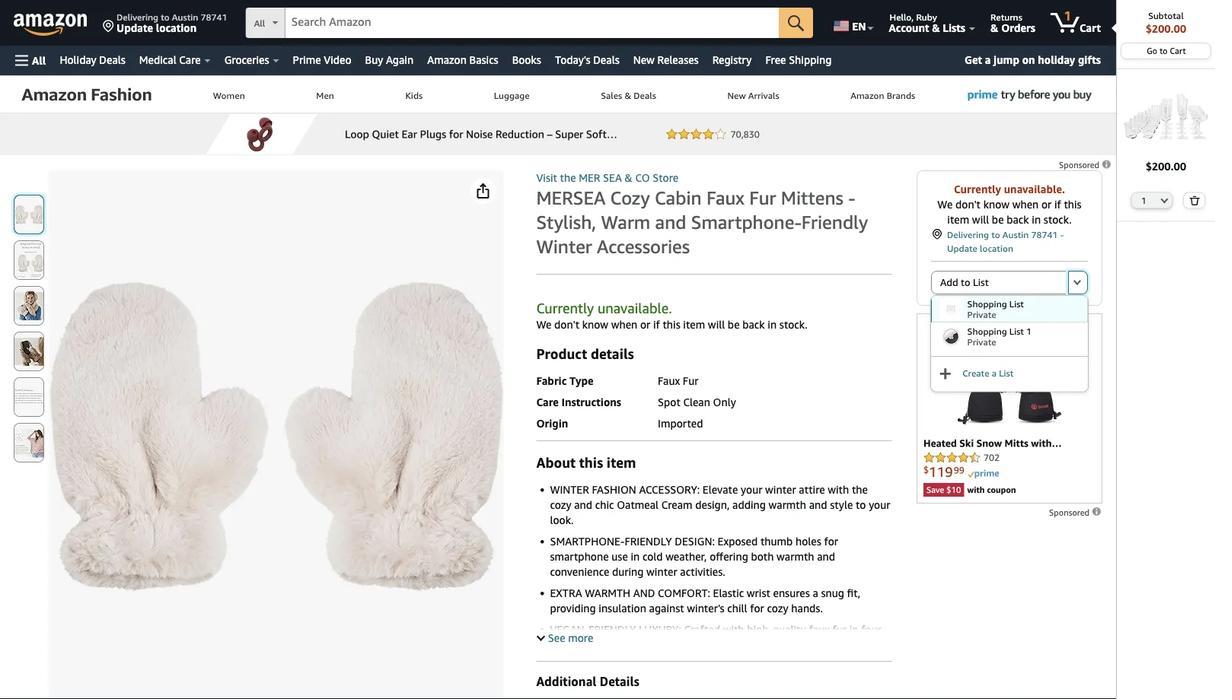 Task type: describe. For each thing, give the bounding box(es) containing it.
create a list link
[[963, 366, 1014, 379]]

look.
[[550, 514, 574, 527]]

winter inside winter fashion accessory: elevate your winter attire with the cozy and chic oatmeal cream design, adding warmth and style to your look.
[[765, 484, 796, 496]]

2 horizontal spatial item
[[947, 214, 969, 226]]

accessories
[[597, 236, 690, 258]]

extender expand image
[[537, 633, 545, 642]]

new arrivals link
[[692, 76, 815, 113]]

shopping list 1 image
[[940, 325, 962, 348]]

1 horizontal spatial we
[[938, 198, 953, 211]]

0 horizontal spatial item
[[607, 455, 636, 471]]

shipping
[[789, 54, 832, 66]]

new for new releases
[[633, 54, 655, 66]]

go
[[1147, 46, 1157, 56]]

faux inside visit the mer sea & co store mersea cozy cabin faux fur mittens - stylish, warm and smartphone-friendly winter accessories
[[706, 187, 745, 209]]

and inside smartphone-friendly design: exposed thumb holes for smartphone use in cold weather, offering both warmth and convenience during winter activities.
[[817, 551, 835, 563]]

shopping for shopping list
[[967, 298, 1007, 309]]

0 horizontal spatial back
[[742, 319, 765, 331]]

dropdown image inside navigation "navigation"
[[1161, 198, 1168, 204]]

1 vertical spatial faux
[[658, 375, 680, 388]]

buy again link
[[358, 49, 420, 71]]

0 vertical spatial don't
[[956, 198, 981, 211]]

medical
[[139, 54, 176, 66]]

1 vertical spatial fur
[[683, 375, 699, 388]]

1 horizontal spatial this
[[663, 319, 680, 331]]

stylish,
[[536, 211, 596, 233]]

shopping list image
[[940, 298, 962, 321]]

winter fashion accessory: elevate your winter attire with the cozy and chic oatmeal cream design, adding warmth and style to your look.
[[550, 484, 890, 527]]

fabric
[[536, 375, 567, 388]]

elastic
[[713, 587, 744, 600]]

go to cart
[[1147, 46, 1186, 56]]

list inside shopping list private
[[1009, 298, 1024, 309]]

see more button
[[536, 632, 593, 645]]

sponsored for topmost leave feedback on sponsored ad element
[[1059, 160, 1102, 170]]

1 horizontal spatial back
[[1007, 214, 1029, 226]]

2 horizontal spatial in
[[1032, 214, 1041, 226]]

amazon for amazon basics
[[427, 54, 467, 66]]

create
[[963, 368, 989, 379]]

78741 for update
[[201, 11, 227, 22]]

0 horizontal spatial we
[[536, 319, 552, 331]]

fashion
[[592, 484, 636, 496]]

Add to List submit
[[932, 272, 1068, 294]]

subtotal $200.00
[[1146, 10, 1186, 35]]

shopping list private
[[967, 298, 1024, 320]]

kids link
[[370, 76, 458, 113]]

- inside visit the mer sea & co store mersea cozy cabin faux fur mittens - stylish, warm and smartphone-friendly winter accessories
[[848, 187, 855, 209]]

smartphone
[[550, 551, 609, 563]]

free shipping
[[766, 54, 832, 66]]

offering
[[710, 551, 748, 563]]

0 vertical spatial sponsored link
[[1059, 158, 1112, 173]]

orders
[[1001, 21, 1035, 34]]

a inside extra warmth and comfort: elastic wrist ensures a snug fit, providing insulation against winter's chill for cozy hands.
[[813, 587, 818, 600]]

free shipping link
[[759, 49, 839, 71]]

1 vertical spatial item
[[683, 319, 705, 331]]

1 horizontal spatial unavailable.
[[1004, 183, 1065, 196]]

sales & deals link
[[565, 76, 692, 113]]

accessory:
[[639, 484, 700, 496]]

0 horizontal spatial when
[[611, 319, 638, 331]]

deals for today's deals
[[593, 54, 620, 66]]

chill
[[727, 603, 747, 615]]

0 horizontal spatial your
[[741, 484, 762, 496]]

Add to List radio
[[931, 271, 1068, 295]]

origin
[[536, 418, 568, 430]]

1 vertical spatial 1
[[1142, 196, 1146, 206]]

add
[[940, 277, 958, 289]]

update inside delivering to austin 78741 update location
[[116, 21, 153, 34]]

1 horizontal spatial will
[[972, 214, 989, 226]]

& for account
[[932, 21, 940, 34]]

en
[[852, 20, 866, 32]]

activities.
[[680, 566, 725, 579]]

with
[[828, 484, 849, 496]]

and down attire
[[809, 499, 827, 512]]

0 vertical spatial if
[[1054, 198, 1061, 211]]

use
[[612, 551, 628, 563]]

0 vertical spatial cart
[[1080, 21, 1101, 34]]

for inside smartphone-friendly design: exposed thumb holes for smartphone use in cold weather, offering both warmth and convenience during winter activities.
[[824, 536, 838, 548]]

0 vertical spatial 1
[[1064, 9, 1071, 23]]

fabric type
[[536, 375, 594, 388]]

0 horizontal spatial don't
[[554, 319, 579, 331]]

jump
[[994, 53, 1020, 66]]

cold
[[643, 551, 663, 563]]

1 inside the shopping list 1 private
[[1026, 326, 1032, 337]]

0 vertical spatial or
[[1042, 198, 1052, 211]]

a for create
[[992, 368, 997, 379]]

0 vertical spatial when
[[1012, 198, 1039, 211]]

1 horizontal spatial know
[[983, 198, 1010, 211]]

new releases
[[633, 54, 699, 66]]

sea
[[603, 172, 622, 184]]

0 vertical spatial stock.
[[1044, 214, 1072, 226]]

visit the mer sea & co store link
[[536, 172, 679, 184]]

1 horizontal spatial cart
[[1170, 46, 1186, 56]]

dropdown image inside add to list 'option group'
[[1074, 279, 1081, 286]]

the inside winter fashion accessory: elevate your winter attire with the cozy and chic oatmeal cream design, adding warmth and style to your look.
[[852, 484, 868, 496]]

delivering to austin 78741 - update location link
[[931, 228, 1088, 255]]

austin for location
[[172, 11, 198, 22]]

1 horizontal spatial currently
[[954, 183, 1001, 196]]

private inside shopping list private
[[967, 309, 996, 320]]

design:
[[675, 536, 715, 548]]

friendly
[[802, 211, 868, 233]]

the inside visit the mer sea & co store mersea cozy cabin faux fur mittens - stylish, warm and smartphone-friendly winter accessories
[[560, 172, 576, 184]]

to inside winter fashion accessory: elevate your winter attire with the cozy and chic oatmeal cream design, adding warmth and style to your look.
[[856, 499, 866, 512]]

thumb
[[761, 536, 793, 548]]

hello, ruby
[[890, 11, 937, 22]]

1 horizontal spatial currently unavailable. we don't know when or if this item will be back in stock.
[[938, 183, 1082, 226]]

1 vertical spatial in
[[768, 319, 777, 331]]

video
[[324, 54, 351, 66]]

- inside delivering to austin 78741 - update location
[[1060, 229, 1064, 240]]

wrist
[[747, 587, 770, 600]]

insulation
[[599, 603, 646, 615]]

details
[[600, 675, 639, 689]]

1 vertical spatial sponsored link
[[1049, 507, 1102, 518]]

sales & deals
[[601, 90, 656, 100]]

winter
[[550, 484, 589, 496]]

amazon brands link
[[815, 76, 951, 113]]

2 $200.00 from the top
[[1146, 160, 1186, 173]]

to for delivering to austin 78741 - update location
[[991, 229, 1000, 240]]

style
[[830, 499, 853, 512]]

0 horizontal spatial or
[[640, 319, 650, 331]]

private inside the shopping list 1 private
[[967, 337, 996, 347]]

list right create
[[999, 368, 1014, 379]]

holiday deals link
[[53, 49, 132, 71]]

subtotal
[[1148, 10, 1184, 21]]

elevate
[[703, 484, 738, 496]]

1 horizontal spatial be
[[992, 214, 1004, 226]]

1 vertical spatial know
[[582, 319, 608, 331]]

0 horizontal spatial will
[[708, 319, 725, 331]]

1 vertical spatial if
[[653, 319, 660, 331]]

1 $200.00 from the top
[[1146, 22, 1186, 35]]

list inside the shopping list 1 private
[[1009, 326, 1024, 337]]

instructions
[[562, 396, 621, 409]]

about
[[536, 455, 576, 471]]

arrivals
[[748, 90, 779, 100]]

prime try before you buy image
[[961, 76, 1099, 113]]

warmth
[[585, 587, 631, 600]]

0 horizontal spatial currently unavailable. we don't know when or if this item will be back in stock.
[[536, 300, 808, 331]]

adding
[[732, 499, 766, 512]]

kids
[[405, 90, 423, 100]]

shopping list 1 private
[[967, 326, 1032, 347]]

1 vertical spatial unavailable.
[[598, 300, 672, 316]]

winter's
[[687, 603, 725, 615]]

registry
[[712, 54, 752, 66]]

fur inside visit the mer sea & co store mersea cozy cabin faux fur mittens - stylish, warm and smartphone-friendly winter accessories
[[749, 187, 776, 209]]

free
[[766, 54, 786, 66]]

holiday
[[1038, 53, 1075, 66]]

1 vertical spatial your
[[869, 499, 890, 512]]

product
[[536, 346, 587, 362]]

78741 for -
[[1031, 229, 1058, 240]]

+
[[939, 360, 952, 387]]



Task type: locate. For each thing, give the bounding box(es) containing it.
warmth down 'holes'
[[777, 551, 814, 563]]

comfort:
[[658, 587, 710, 600]]

holes
[[796, 536, 821, 548]]

& left the orders
[[991, 21, 999, 34]]

lists
[[943, 21, 965, 34]]

1 horizontal spatial delivering
[[947, 229, 989, 240]]

additional
[[536, 675, 597, 689]]

weather,
[[666, 551, 707, 563]]

again
[[386, 54, 414, 66]]

we
[[938, 198, 953, 211], [536, 319, 552, 331]]

to up add to list "radio"
[[991, 229, 1000, 240]]

dropdown image
[[1161, 198, 1168, 204], [1074, 279, 1081, 286]]

1 vertical spatial winter
[[646, 566, 677, 579]]

shopping
[[967, 298, 1007, 309], [967, 326, 1007, 337]]

to for add to list
[[961, 277, 970, 289]]

chic
[[595, 499, 614, 512]]

1 horizontal spatial don't
[[956, 198, 981, 211]]

0 horizontal spatial update
[[116, 21, 153, 34]]

1 horizontal spatial location
[[980, 243, 1013, 254]]

leave feedback on sponsored ad element
[[1059, 160, 1112, 170], [1049, 508, 1102, 518]]

unavailable. up delivering to austin 78741 - update location link
[[1004, 183, 1065, 196]]

&
[[932, 21, 940, 34], [991, 21, 999, 34], [625, 90, 631, 100], [625, 172, 633, 184]]

1 vertical spatial private
[[967, 337, 996, 347]]

cozy
[[550, 499, 571, 512], [767, 603, 788, 615]]

0 vertical spatial for
[[824, 536, 838, 548]]

0 horizontal spatial new
[[633, 54, 655, 66]]

1 horizontal spatial when
[[1012, 198, 1039, 211]]

for inside extra warmth and comfort: elastic wrist ensures a snug fit, providing insulation against winter's chill for cozy hands.
[[750, 603, 764, 615]]

we up product
[[536, 319, 552, 331]]

a right create
[[992, 368, 997, 379]]

location
[[156, 21, 197, 34], [980, 243, 1013, 254]]

0 horizontal spatial know
[[582, 319, 608, 331]]

private
[[967, 309, 996, 320], [967, 337, 996, 347]]

shopping down shopping list private
[[967, 326, 1007, 337]]

1 horizontal spatial new
[[727, 90, 746, 100]]

medical care link
[[132, 49, 218, 71]]

0 horizontal spatial cozy
[[550, 499, 571, 512]]

0 vertical spatial leave feedback on sponsored ad element
[[1059, 160, 1112, 170]]

0 horizontal spatial location
[[156, 21, 197, 34]]

amazon brands
[[851, 90, 915, 100]]

austin for update
[[1003, 229, 1029, 240]]

0 vertical spatial -
[[848, 187, 855, 209]]

deals right holiday
[[99, 54, 126, 66]]

1 vertical spatial -
[[1060, 229, 1064, 240]]

deals inside "sales & deals" link
[[634, 90, 656, 100]]

imported
[[658, 418, 703, 430]]

1 horizontal spatial stock.
[[1044, 214, 1072, 226]]

& for sales
[[625, 90, 631, 100]]

& left 'co'
[[625, 172, 633, 184]]

men link
[[281, 76, 370, 113]]

1 vertical spatial update
[[947, 243, 978, 254]]

0 horizontal spatial in
[[631, 551, 640, 563]]

1 horizontal spatial winter
[[765, 484, 796, 496]]

luggage
[[494, 90, 530, 100]]

1 vertical spatial location
[[980, 243, 1013, 254]]

0 vertical spatial cozy
[[550, 499, 571, 512]]

location inside delivering to austin 78741 update location
[[156, 21, 197, 34]]

winter
[[765, 484, 796, 496], [646, 566, 677, 579]]

women
[[213, 90, 245, 100]]

1 vertical spatial or
[[640, 319, 650, 331]]

fur up smartphone- on the top right
[[749, 187, 776, 209]]

& inside returns & orders
[[991, 21, 999, 34]]

faux
[[706, 187, 745, 209], [658, 375, 680, 388]]

0 horizontal spatial cart
[[1080, 21, 1101, 34]]

cozy down ensures
[[767, 603, 788, 615]]

None submit
[[779, 8, 813, 38], [1184, 193, 1205, 208], [14, 196, 43, 234], [14, 241, 43, 279], [1069, 272, 1087, 294], [14, 287, 43, 325], [14, 333, 43, 371], [14, 378, 43, 416], [14, 424, 43, 462], [779, 8, 813, 38], [1184, 193, 1205, 208], [14, 196, 43, 234], [14, 241, 43, 279], [1069, 272, 1087, 294], [14, 287, 43, 325], [14, 333, 43, 371], [14, 378, 43, 416], [14, 424, 43, 462]]

go to cart link
[[1122, 43, 1210, 59]]

if up 'faux fur'
[[653, 319, 660, 331]]

when up delivering to austin 78741 - update location link
[[1012, 198, 1039, 211]]

shopping down add to list "radio"
[[967, 298, 1007, 309]]

& right the sales
[[625, 90, 631, 100]]

about this item
[[536, 455, 636, 471]]

fur up clean
[[683, 375, 699, 388]]

delivering up add to list
[[947, 229, 989, 240]]

2 vertical spatial in
[[631, 551, 640, 563]]

2 private from the top
[[967, 337, 996, 347]]

in
[[1032, 214, 1041, 226], [768, 319, 777, 331], [631, 551, 640, 563]]

your up the adding
[[741, 484, 762, 496]]

1 horizontal spatial update
[[947, 243, 978, 254]]

when up details
[[611, 319, 638, 331]]

we up delivering to austin 78741 - update location
[[938, 198, 953, 211]]

for down wrist
[[750, 603, 764, 615]]

austin up medical care link
[[172, 11, 198, 22]]

smartphone-friendly design: exposed thumb holes for smartphone use in cold weather, offering both warmth and convenience during winter activities.
[[550, 536, 838, 579]]

delivering for location
[[116, 11, 158, 22]]

all inside search box
[[254, 18, 265, 29]]

currently up product
[[536, 300, 594, 316]]

gifts
[[1078, 53, 1101, 66]]

in inside smartphone-friendly design: exposed thumb holes for smartphone use in cold weather, offering both warmth and convenience during winter activities.
[[631, 551, 640, 563]]

deals inside today's deals link
[[593, 54, 620, 66]]

account & lists
[[889, 21, 965, 34]]

if up delivering to austin 78741 - update location link
[[1054, 198, 1061, 211]]

hands.
[[791, 603, 823, 615]]

shopping inside shopping list private
[[967, 298, 1007, 309]]

0 vertical spatial this
[[1064, 198, 1082, 211]]

austin inside delivering to austin 78741 - update location
[[1003, 229, 1029, 240]]

0 horizontal spatial faux
[[658, 375, 680, 388]]

and down cabin at the right of page
[[655, 211, 686, 233]]

hello,
[[890, 11, 914, 22]]

0 vertical spatial dropdown image
[[1161, 198, 1168, 204]]

1 vertical spatial don't
[[554, 319, 579, 331]]

delivering to austin 78741 - update location
[[947, 229, 1064, 254]]

$200.00 down leeway home - stock the bar - 20 piece set image
[[1146, 160, 1186, 173]]

1 horizontal spatial faux
[[706, 187, 745, 209]]

delivering to austin 78741 update location
[[116, 11, 227, 34]]

deals
[[99, 54, 126, 66], [593, 54, 620, 66], [634, 90, 656, 100]]

1 vertical spatial back
[[742, 319, 765, 331]]

a for get
[[985, 53, 991, 66]]

winter down cold
[[646, 566, 677, 579]]

this up winter
[[579, 455, 603, 471]]

be
[[992, 214, 1004, 226], [728, 319, 740, 331]]

1 vertical spatial for
[[750, 603, 764, 615]]

faux up spot
[[658, 375, 680, 388]]

amazon fashion image
[[21, 76, 167, 114]]

shopping inside the shopping list 1 private
[[967, 326, 1007, 337]]

to inside delivering to austin 78741 update location
[[161, 11, 170, 22]]

a inside "navigation"
[[985, 53, 991, 66]]

1 horizontal spatial 78741
[[1031, 229, 1058, 240]]

add to list option group
[[931, 271, 1088, 295]]

delivering for update
[[947, 229, 989, 240]]

new left releases
[[633, 54, 655, 66]]

currently up delivering to austin 78741 - update location
[[954, 183, 1001, 196]]

list down add to list 'option group'
[[1009, 298, 1024, 309]]

deals right today's
[[593, 54, 620, 66]]

basics
[[469, 54, 498, 66]]

1 vertical spatial we
[[536, 319, 552, 331]]

& for returns
[[991, 21, 999, 34]]

to inside "radio"
[[961, 277, 970, 289]]

delete image
[[1189, 196, 1200, 206]]

currently unavailable. we don't know when or if this item will be back in stock. up delivering to austin 78741 - update location link
[[938, 183, 1082, 226]]

amazon left basics
[[427, 54, 467, 66]]

to inside delivering to austin 78741 - update location
[[991, 229, 1000, 240]]

care right medical
[[179, 54, 201, 66]]

mittens
[[781, 187, 844, 209]]

0 vertical spatial the
[[560, 172, 576, 184]]

location up medical care link
[[156, 21, 197, 34]]

cozy
[[610, 187, 650, 209]]

1 down add to list 'option group'
[[1026, 326, 1032, 337]]

care down fabric
[[536, 396, 559, 409]]

for
[[824, 536, 838, 548], [750, 603, 764, 615]]

0 vertical spatial unavailable.
[[1004, 183, 1065, 196]]

get a jump on holiday gifts
[[965, 53, 1101, 66]]

78741 inside delivering to austin 78741 update location
[[201, 11, 227, 22]]

navigation navigation
[[0, 0, 1215, 700]]

new for new arrivals
[[727, 90, 746, 100]]

winter
[[536, 236, 592, 258]]

warmth inside winter fashion accessory: elevate your winter attire with the cozy and chic oatmeal cream design, adding warmth and style to your look.
[[769, 499, 806, 512]]

2 horizontal spatial a
[[992, 368, 997, 379]]

$200.00
[[1146, 22, 1186, 35], [1146, 160, 1186, 173]]

clean
[[683, 396, 710, 409]]

currently
[[954, 183, 1001, 196], [536, 300, 594, 316]]

winter left attire
[[765, 484, 796, 496]]

registry link
[[706, 49, 759, 71]]

1 horizontal spatial cozy
[[767, 603, 788, 615]]

0 vertical spatial all
[[254, 18, 265, 29]]

private up the shopping list 1 private
[[967, 309, 996, 320]]

today's
[[555, 54, 590, 66]]

0 horizontal spatial -
[[848, 187, 855, 209]]

0 horizontal spatial care
[[179, 54, 201, 66]]

2 vertical spatial item
[[607, 455, 636, 471]]

mersea cozy cabin faux fur mittens - stylish, warm and smartphone-friendly winter accessories image
[[49, 282, 503, 592]]

0 horizontal spatial 78741
[[201, 11, 227, 22]]

to right go
[[1160, 46, 1168, 56]]

a right get
[[985, 53, 991, 66]]

and
[[633, 587, 655, 600]]

item up delivering to austin 78741 - update location
[[947, 214, 969, 226]]

0 vertical spatial new
[[633, 54, 655, 66]]

women link
[[177, 76, 281, 113]]

1
[[1064, 9, 1071, 23], [1142, 196, 1146, 206], [1026, 326, 1032, 337]]

cart right go
[[1170, 46, 1186, 56]]

austin inside delivering to austin 78741 update location
[[172, 11, 198, 22]]

1 vertical spatial a
[[992, 368, 997, 379]]

1 shopping from the top
[[967, 298, 1007, 309]]

& left lists on the top right of the page
[[932, 21, 940, 34]]

1 horizontal spatial if
[[1054, 198, 1061, 211]]

type
[[570, 375, 594, 388]]

deals inside holiday deals link
[[99, 54, 126, 66]]

to up medical care
[[161, 11, 170, 22]]

0 horizontal spatial stock.
[[780, 319, 808, 331]]

returns
[[991, 11, 1022, 22]]

warmth inside smartphone-friendly design: exposed thumb holes for smartphone use in cold weather, offering both warmth and convenience during winter activities.
[[777, 551, 814, 563]]

all up groceries link
[[254, 18, 265, 29]]

1 vertical spatial leave feedback on sponsored ad element
[[1049, 508, 1102, 518]]

1 horizontal spatial all
[[254, 18, 265, 29]]

0 horizontal spatial fur
[[683, 375, 699, 388]]

update up medical
[[116, 21, 153, 34]]

None radio
[[1068, 271, 1088, 295]]

All search field
[[246, 8, 813, 40]]

groceries link
[[218, 49, 286, 71]]

list down shopping list private
[[1009, 326, 1024, 337]]

0 vertical spatial know
[[983, 198, 1010, 211]]

additional details
[[536, 675, 639, 689]]

visit
[[536, 172, 557, 184]]

cabin
[[655, 187, 702, 209]]

2 shopping from the top
[[967, 326, 1007, 337]]

delivering inside delivering to austin 78741 - update location
[[947, 229, 989, 240]]

don't up product
[[554, 319, 579, 331]]

delivering up medical
[[116, 11, 158, 22]]

update up add to list
[[947, 243, 978, 254]]

0 horizontal spatial 1
[[1026, 326, 1032, 337]]

1 vertical spatial stock.
[[780, 319, 808, 331]]

deals for holiday deals
[[99, 54, 126, 66]]

cream
[[661, 499, 693, 512]]

78741 inside delivering to austin 78741 - update location
[[1031, 229, 1058, 240]]

78741
[[201, 11, 227, 22], [1031, 229, 1058, 240]]

1 horizontal spatial -
[[1060, 229, 1064, 240]]

amazon basics
[[427, 54, 498, 66]]

1 horizontal spatial 1
[[1064, 9, 1071, 23]]

list inside "radio"
[[973, 277, 989, 289]]

snug
[[821, 587, 844, 600]]

list up shopping list private
[[973, 277, 989, 289]]

1 vertical spatial will
[[708, 319, 725, 331]]

don't up delivering to austin 78741 - update location
[[956, 198, 981, 211]]

1 vertical spatial amazon
[[851, 90, 884, 100]]

0 horizontal spatial for
[[750, 603, 764, 615]]

1 up holiday
[[1064, 9, 1071, 23]]

this up 'faux fur'
[[663, 319, 680, 331]]

releases
[[657, 54, 699, 66]]

today's deals
[[555, 54, 620, 66]]

cozy inside extra warmth and comfort: elastic wrist ensures a snug fit, providing insulation against winter's chill for cozy hands.
[[767, 603, 788, 615]]

ensures
[[773, 587, 810, 600]]

0 vertical spatial back
[[1007, 214, 1029, 226]]

1 vertical spatial currently
[[536, 300, 594, 316]]

1 vertical spatial delivering
[[947, 229, 989, 240]]

your right style
[[869, 499, 890, 512]]

add to list
[[940, 277, 989, 289]]

private up create a list link
[[967, 337, 996, 347]]

convenience
[[550, 566, 609, 579]]

during
[[612, 566, 644, 579]]

all down the amazon image
[[32, 54, 46, 67]]

& inside visit the mer sea & co store mersea cozy cabin faux fur mittens - stylish, warm and smartphone-friendly winter accessories
[[625, 172, 633, 184]]

mer
[[579, 172, 600, 184]]

to for delivering to austin 78741 update location
[[161, 11, 170, 22]]

delivering inside delivering to austin 78741 update location
[[116, 11, 158, 22]]

holiday
[[60, 54, 96, 66]]

1 private from the top
[[967, 309, 996, 320]]

0 horizontal spatial currently
[[536, 300, 594, 316]]

location up add to list "radio"
[[980, 243, 1013, 254]]

78741 up groceries
[[201, 11, 227, 22]]

shopping for shopping list 1
[[967, 326, 1007, 337]]

item up fashion
[[607, 455, 636, 471]]

when
[[1012, 198, 1039, 211], [611, 319, 638, 331]]

the right with
[[852, 484, 868, 496]]

0 vertical spatial location
[[156, 21, 197, 34]]

1 left delete image
[[1142, 196, 1146, 206]]

2 vertical spatial this
[[579, 455, 603, 471]]

amazon image
[[14, 14, 88, 37]]

0 horizontal spatial this
[[579, 455, 603, 471]]

care inside navigation "navigation"
[[179, 54, 201, 66]]

1 horizontal spatial a
[[985, 53, 991, 66]]

winter inside smartphone-friendly design: exposed thumb holes for smartphone use in cold weather, offering both warmth and convenience during winter activities.
[[646, 566, 677, 579]]

0 horizontal spatial delivering
[[116, 11, 158, 22]]

the up mersea
[[560, 172, 576, 184]]

1 vertical spatial care
[[536, 396, 559, 409]]

amazon for amazon brands
[[851, 90, 884, 100]]

$200.00 down subtotal
[[1146, 22, 1186, 35]]

brands
[[887, 90, 915, 100]]

0 vertical spatial care
[[179, 54, 201, 66]]

new left "arrivals" at the right of the page
[[727, 90, 746, 100]]

austin up add to list 'option group'
[[1003, 229, 1029, 240]]

see more
[[548, 632, 593, 645]]

update inside delivering to austin 78741 - update location
[[947, 243, 978, 254]]

- up add to list 'option group'
[[1060, 229, 1064, 240]]

1 vertical spatial shopping
[[967, 326, 1007, 337]]

deals right the sales
[[634, 90, 656, 100]]

and inside visit the mer sea & co store mersea cozy cabin faux fur mittens - stylish, warm and smartphone-friendly winter accessories
[[655, 211, 686, 233]]

know up delivering to austin 78741 - update location
[[983, 198, 1010, 211]]

all inside button
[[32, 54, 46, 67]]

create a list
[[963, 368, 1014, 379]]

amazon basics link
[[420, 49, 505, 71]]

sponsored for the bottom leave feedback on sponsored ad element
[[1049, 508, 1092, 518]]

new releases link
[[626, 49, 706, 71]]

0 vertical spatial we
[[938, 198, 953, 211]]

amazon left brands
[[851, 90, 884, 100]]

1 horizontal spatial fur
[[749, 187, 776, 209]]

Search Amazon text field
[[285, 8, 779, 37]]

0 horizontal spatial all
[[32, 54, 46, 67]]

know up "product details"
[[582, 319, 608, 331]]

to right style
[[856, 499, 866, 512]]

ruby
[[916, 11, 937, 22]]

0 vertical spatial austin
[[172, 11, 198, 22]]

cozy up look.
[[550, 499, 571, 512]]

0 horizontal spatial amazon
[[427, 54, 467, 66]]

1 horizontal spatial care
[[536, 396, 559, 409]]

1 vertical spatial 78741
[[1031, 229, 1058, 240]]

1 vertical spatial be
[[728, 319, 740, 331]]

- up friendly
[[848, 187, 855, 209]]

fit,
[[847, 587, 860, 600]]

a left snug
[[813, 587, 818, 600]]

to for go to cart
[[1160, 46, 1168, 56]]

location inside delivering to austin 78741 - update location
[[980, 243, 1013, 254]]

this up delivering to austin 78741 - update location link
[[1064, 198, 1082, 211]]

item up 'faux fur'
[[683, 319, 705, 331]]

0 vertical spatial item
[[947, 214, 969, 226]]

0 horizontal spatial be
[[728, 319, 740, 331]]

faux up smartphone- on the top right
[[706, 187, 745, 209]]

and down 'holes'
[[817, 551, 835, 563]]

en link
[[825, 4, 881, 42]]

currently unavailable. we don't know when or if this item will be back in stock. up 'faux fur'
[[536, 300, 808, 331]]

warmth down attire
[[769, 499, 806, 512]]

and down winter
[[574, 499, 592, 512]]

0 vertical spatial faux
[[706, 187, 745, 209]]

for right 'holes'
[[824, 536, 838, 548]]

warm
[[601, 211, 650, 233]]

unavailable. up details
[[598, 300, 672, 316]]

leeway home - stock the bar - 20 piece set image
[[1124, 75, 1208, 159]]

cart up gifts
[[1080, 21, 1101, 34]]

0 vertical spatial your
[[741, 484, 762, 496]]

1 vertical spatial austin
[[1003, 229, 1029, 240]]

against
[[649, 603, 684, 615]]

1 horizontal spatial deals
[[593, 54, 620, 66]]

see
[[548, 632, 565, 645]]

more
[[568, 632, 593, 645]]

cozy inside winter fashion accessory: elevate your winter attire with the cozy and chic oatmeal cream design, adding warmth and style to your look.
[[550, 499, 571, 512]]

0 horizontal spatial the
[[560, 172, 576, 184]]

78741 up add to list 'option group'
[[1031, 229, 1058, 240]]

to right 'add'
[[961, 277, 970, 289]]

0 horizontal spatial a
[[813, 587, 818, 600]]

2 horizontal spatial 1
[[1142, 196, 1146, 206]]



Task type: vqa. For each thing, say whether or not it's contained in the screenshot.
bottom Amazon Prime image
no



